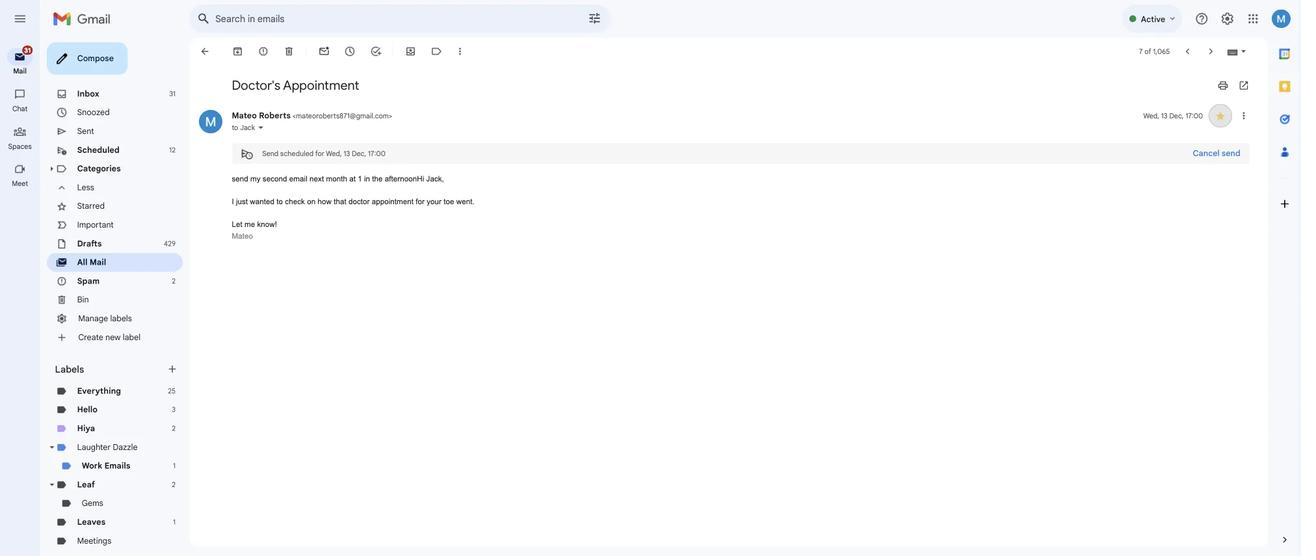 Task type: locate. For each thing, give the bounding box(es) containing it.
laughter
[[86, 491, 123, 502]]

0 vertical spatial for
[[351, 166, 361, 175]]

mail right "all"
[[100, 286, 118, 297]]

wed, 13 d
[[1271, 124, 1302, 134]]

31 up "mail" "heading" on the top of page
[[27, 51, 34, 60]]

hello link
[[86, 450, 109, 461]]

0 horizontal spatial mail
[[15, 74, 30, 84]]

at
[[388, 194, 395, 203]]

heading
[[0, 116, 44, 126], [0, 199, 44, 209]]

my
[[278, 194, 290, 203]]

0 vertical spatial 13
[[1291, 124, 1298, 134]]

wed, left the "dec,"
[[362, 166, 380, 175]]

1 horizontal spatial wed,
[[1271, 124, 1289, 134]]

compose button
[[52, 47, 142, 83]]

laughter dazzle
[[86, 491, 153, 502]]

wanted
[[278, 219, 305, 229]]

1 vertical spatial to
[[307, 219, 315, 229]]

the
[[414, 194, 426, 203]]

31 up 12
[[188, 99, 195, 109]]

d
[[1300, 124, 1302, 134]]

check
[[317, 219, 339, 229]]

doctor's appointment
[[258, 86, 399, 104]]

send
[[291, 166, 310, 175]]

heading down spaces heading
[[0, 199, 44, 209]]

email
[[322, 194, 342, 203]]

leaf link
[[86, 533, 106, 544]]

17:00
[[409, 166, 429, 175]]

25
[[187, 430, 195, 439]]

scheduled link
[[86, 161, 133, 172]]

emails
[[116, 512, 145, 523]]

move to inbox image
[[450, 51, 463, 64]]

for right scheduled
[[351, 166, 361, 175]]

wed,
[[1271, 124, 1289, 134], [362, 166, 380, 175]]

to jack
[[258, 137, 283, 147]]

1 heading from the top
[[0, 116, 44, 126]]

1 vertical spatial heading
[[0, 199, 44, 209]]

report spam image
[[286, 51, 299, 64]]

everything
[[86, 429, 135, 440]]

1 vertical spatial 31
[[188, 99, 195, 109]]

1 horizontal spatial 13
[[1291, 124, 1298, 134]]

your
[[474, 219, 491, 229]]

12
[[188, 161, 195, 171]]

1 horizontal spatial for
[[462, 219, 472, 229]]

for left your
[[462, 219, 472, 229]]

to left check
[[307, 219, 315, 229]]

0 vertical spatial wed,
[[1271, 124, 1289, 134]]

mail down 31 link at the left of page
[[15, 74, 30, 84]]

mail
[[15, 74, 30, 84], [100, 286, 118, 297]]

0 horizontal spatial for
[[351, 166, 361, 175]]

to left 'jack'
[[258, 137, 265, 147]]

1,065
[[1282, 52, 1301, 62]]

1 horizontal spatial 31
[[188, 99, 195, 109]]

scheduled
[[312, 166, 349, 175]]

archive image
[[258, 51, 271, 64]]

hiya
[[86, 470, 106, 482]]

all
[[86, 286, 97, 297]]

afternoonhi
[[428, 194, 472, 203]]

0 vertical spatial 31
[[27, 51, 34, 60]]

sent
[[86, 140, 105, 151]]

0 horizontal spatial 13
[[382, 166, 389, 175]]

work emails link
[[91, 512, 145, 523]]

0 horizontal spatial wed,
[[362, 166, 380, 175]]

31
[[27, 51, 34, 60], [188, 99, 195, 109]]

0 horizontal spatial 31
[[27, 51, 34, 60]]

laughter dazzle link
[[86, 491, 153, 502]]

main menu image
[[14, 13, 30, 29]]

starred link
[[86, 223, 117, 234]]

1 vertical spatial mail
[[100, 286, 118, 297]]

0 vertical spatial heading
[[0, 116, 44, 126]]

13 left d
[[1291, 124, 1298, 134]]

spam link
[[86, 306, 111, 318]]

0 vertical spatial to
[[258, 137, 265, 147]]

important link
[[86, 244, 127, 255]]

13
[[1291, 124, 1298, 134], [382, 166, 389, 175]]

0 vertical spatial mail
[[15, 74, 30, 84]]

to
[[258, 137, 265, 147], [307, 219, 315, 229]]

mateo
[[258, 123, 286, 134]]

1 horizontal spatial to
[[307, 219, 315, 229]]

labels
[[61, 403, 93, 416]]

label
[[137, 369, 156, 380]]

spam
[[86, 306, 111, 318]]

for
[[351, 166, 361, 175], [462, 219, 472, 229]]

13 left the "dec,"
[[382, 166, 389, 175]]

heading up spaces
[[0, 116, 44, 126]]

31 inside mail navigation
[[27, 51, 34, 60]]

Search in emails search field
[[211, 5, 679, 36]]

0 horizontal spatial to
[[258, 137, 265, 147]]

drafts link
[[86, 265, 113, 276]]

wed, left d
[[1271, 124, 1289, 134]]



Task type: describe. For each thing, give the bounding box(es) containing it.
drafts
[[86, 265, 113, 276]]

all mail link
[[86, 286, 118, 297]]

i
[[258, 219, 260, 229]]

send
[[258, 194, 276, 203]]

work emails
[[91, 512, 145, 523]]

1 horizontal spatial mail
[[100, 286, 118, 297]]

jack
[[267, 137, 283, 147]]

7 of 1,065
[[1267, 52, 1301, 62]]

2
[[191, 534, 195, 543]]

just
[[262, 219, 276, 229]]

next
[[344, 194, 360, 203]]

all mail
[[86, 286, 118, 297]]

appointment
[[413, 219, 460, 229]]

went.
[[507, 219, 528, 229]]

spaces heading
[[0, 157, 44, 168]]

inbox link
[[86, 98, 111, 110]]

on
[[341, 219, 351, 229]]

sent link
[[86, 140, 105, 151]]

leaf
[[86, 533, 106, 544]]

send scheduled for wed, 13 dec, 17:00
[[291, 166, 429, 175]]

delete image
[[315, 51, 328, 64]]

categories
[[86, 182, 134, 193]]

categories link
[[86, 182, 134, 193]]

1 vertical spatial 13
[[382, 166, 389, 175]]

scheduled
[[86, 161, 133, 172]]

mateo roberts
[[258, 123, 323, 134]]

add to tasks image
[[411, 51, 424, 64]]

in
[[405, 194, 411, 203]]

snoozed
[[86, 119, 122, 130]]

wed, 13 d cell
[[1271, 122, 1302, 135]]

inbox
[[86, 98, 111, 110]]

429
[[182, 266, 195, 275]]

second
[[292, 194, 319, 203]]

1 vertical spatial for
[[462, 219, 472, 229]]

jack,
[[474, 194, 494, 203]]

i just wanted to check on how that doctor appointment for your toe went.
[[258, 219, 530, 229]]

show details image
[[286, 138, 294, 146]]

create
[[87, 369, 115, 380]]

roberts
[[288, 123, 323, 134]]

gmail image
[[59, 8, 129, 34]]

bin link
[[86, 327, 99, 339]]

bin
[[86, 327, 99, 339]]

back to all mail image
[[221, 51, 234, 64]]

less
[[86, 203, 105, 214]]

new
[[117, 369, 134, 380]]

31 link
[[8, 50, 38, 73]]

1 vertical spatial wed,
[[362, 166, 380, 175]]

spaces
[[9, 157, 35, 167]]

dec,
[[391, 166, 407, 175]]

of
[[1273, 52, 1280, 62]]

13 inside wed, 13 d cell
[[1291, 124, 1298, 134]]

how
[[353, 219, 369, 229]]

wed, inside cell
[[1271, 124, 1289, 134]]

search in emails image
[[215, 9, 238, 33]]

compose
[[86, 59, 127, 71]]

month
[[362, 194, 386, 203]]

starred
[[86, 223, 117, 234]]

mail inside "heading"
[[15, 74, 30, 84]]

dazzle
[[125, 491, 153, 502]]

appointment
[[315, 86, 399, 104]]

mail heading
[[0, 74, 44, 85]]

everything link
[[86, 429, 135, 440]]

Search in emails text field
[[239, 14, 617, 27]]

work
[[91, 512, 114, 523]]

labels heading
[[61, 403, 185, 416]]

2 heading from the top
[[0, 199, 44, 209]]

mail navigation
[[0, 42, 46, 556]]

toe
[[493, 219, 505, 229]]

1
[[398, 194, 402, 203]]

create new label
[[87, 369, 156, 380]]

7
[[1267, 52, 1271, 62]]

snoozed link
[[86, 119, 122, 130]]

doctor's
[[258, 86, 312, 104]]

important
[[86, 244, 127, 255]]

send my second email next month at 1 in the afternoonhi jack,
[[258, 194, 494, 203]]

hiya link
[[86, 470, 106, 482]]

less button
[[52, 198, 203, 219]]

doctor
[[387, 219, 411, 229]]

hello
[[86, 450, 109, 461]]

that
[[371, 219, 385, 229]]

snooze image
[[383, 51, 396, 64]]



Task type: vqa. For each thing, say whether or not it's contained in the screenshot.
"Send My Second Email Next Month At 1 In The Afternoonhi Jack,"
yes



